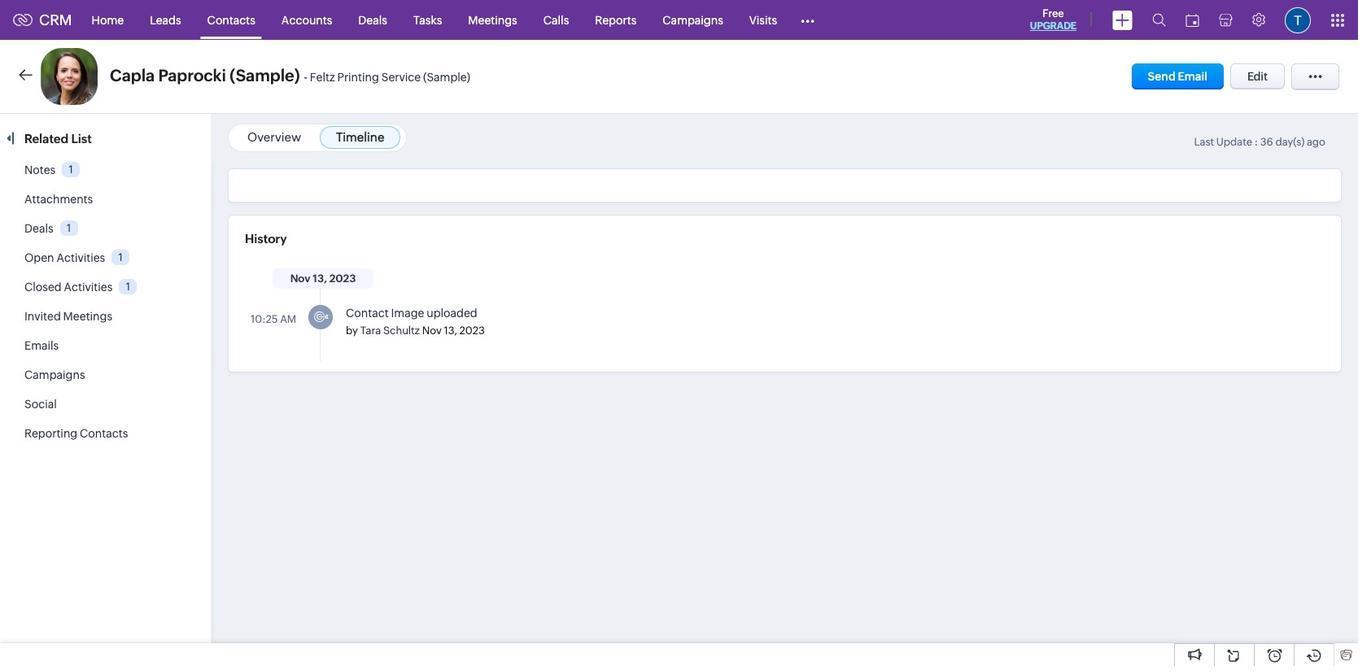 Task type: locate. For each thing, give the bounding box(es) containing it.
leads link
[[137, 0, 194, 39]]

campaigns left visits link
[[663, 13, 723, 26]]

1 vertical spatial 2023
[[459, 325, 485, 337]]

meetings left calls at the left of page
[[468, 13, 517, 26]]

0 horizontal spatial 2023
[[329, 273, 356, 285]]

list
[[71, 132, 92, 146]]

crm
[[39, 11, 72, 28]]

1 vertical spatial campaigns link
[[24, 369, 85, 382]]

deals link up open
[[24, 222, 53, 235]]

deals
[[358, 13, 387, 26], [24, 222, 53, 235]]

1 horizontal spatial nov
[[422, 325, 442, 337]]

2023
[[329, 273, 356, 285], [459, 325, 485, 337]]

service
[[381, 71, 421, 84]]

activities up invited meetings
[[64, 281, 113, 294]]

1 vertical spatial campaigns
[[24, 369, 85, 382]]

calendar image
[[1186, 13, 1200, 26]]

1 vertical spatial activities
[[64, 281, 113, 294]]

paprocki
[[158, 66, 226, 85]]

1 horizontal spatial 13,
[[444, 325, 457, 337]]

0 horizontal spatial deals link
[[24, 222, 53, 235]]

0 vertical spatial deals link
[[345, 0, 400, 39]]

reporting contacts
[[24, 427, 128, 440]]

1 vertical spatial deals
[[24, 222, 53, 235]]

create menu element
[[1103, 0, 1143, 39]]

reporting contacts link
[[24, 427, 128, 440]]

last
[[1194, 136, 1215, 148]]

free
[[1043, 7, 1064, 20]]

1 horizontal spatial deals
[[358, 13, 387, 26]]

nov inside contact image uploaded by tara schultz nov 13, 2023
[[422, 325, 442, 337]]

deals link
[[345, 0, 400, 39], [24, 222, 53, 235]]

(sample) right service
[[423, 71, 470, 84]]

0 vertical spatial nov
[[290, 273, 311, 285]]

day(s)
[[1276, 136, 1305, 148]]

notes
[[24, 164, 56, 177]]

0 vertical spatial contacts
[[207, 13, 255, 26]]

campaigns link left visits
[[650, 0, 736, 39]]

contact
[[346, 307, 389, 320]]

1
[[69, 163, 73, 176], [67, 222, 71, 234], [119, 251, 123, 264], [126, 281, 130, 293]]

0 horizontal spatial deals
[[24, 222, 53, 235]]

deals up open
[[24, 222, 53, 235]]

meetings down closed activities 'link'
[[63, 310, 112, 323]]

contacts
[[207, 13, 255, 26], [80, 427, 128, 440]]

history
[[245, 232, 287, 246]]

edit
[[1248, 70, 1268, 83]]

1 vertical spatial meetings
[[63, 310, 112, 323]]

campaigns link down emails
[[24, 369, 85, 382]]

tara
[[360, 325, 381, 337]]

1 up open activities
[[67, 222, 71, 234]]

attachments
[[24, 193, 93, 206]]

1 right notes link
[[69, 163, 73, 176]]

activities for open activities
[[56, 252, 105, 265]]

contacts right leads link
[[207, 13, 255, 26]]

(sample) left -
[[230, 66, 300, 85]]

1 vertical spatial contacts
[[80, 427, 128, 440]]

feltz printing service (sample) link
[[310, 71, 470, 85]]

campaigns down emails
[[24, 369, 85, 382]]

campaigns
[[663, 13, 723, 26], [24, 369, 85, 382]]

home
[[92, 13, 124, 26]]

nov down uploaded
[[422, 325, 442, 337]]

0 vertical spatial activities
[[56, 252, 105, 265]]

email
[[1178, 70, 1208, 83]]

1 vertical spatial deals link
[[24, 222, 53, 235]]

1 horizontal spatial contacts
[[207, 13, 255, 26]]

0 horizontal spatial nov
[[290, 273, 311, 285]]

schultz
[[383, 325, 420, 337]]

deals link left tasks
[[345, 0, 400, 39]]

1 vertical spatial 13,
[[444, 325, 457, 337]]

-
[[304, 70, 308, 84]]

13, inside contact image uploaded by tara schultz nov 13, 2023
[[444, 325, 457, 337]]

1 right open activities
[[119, 251, 123, 264]]

1 vertical spatial nov
[[422, 325, 442, 337]]

free upgrade
[[1030, 7, 1077, 32]]

overview link
[[247, 130, 301, 144]]

1 horizontal spatial 2023
[[459, 325, 485, 337]]

reports link
[[582, 0, 650, 39]]

crm link
[[13, 11, 72, 28]]

social link
[[24, 398, 57, 411]]

deals left tasks
[[358, 13, 387, 26]]

invited
[[24, 310, 61, 323]]

nov up am
[[290, 273, 311, 285]]

activities for closed activities
[[64, 281, 113, 294]]

1 horizontal spatial campaigns link
[[650, 0, 736, 39]]

invited meetings
[[24, 310, 112, 323]]

send email
[[1148, 70, 1208, 83]]

(sample)
[[230, 66, 300, 85], [423, 71, 470, 84]]

related
[[24, 132, 69, 146]]

0 vertical spatial 13,
[[313, 273, 327, 285]]

1 right closed activities 'link'
[[126, 281, 130, 293]]

activities up closed activities
[[56, 252, 105, 265]]

last update : 36 day(s) ago
[[1194, 136, 1326, 148]]

campaigns link
[[650, 0, 736, 39], [24, 369, 85, 382]]

open activities link
[[24, 252, 105, 265]]

0 vertical spatial meetings
[[468, 13, 517, 26]]

closed activities
[[24, 281, 113, 294]]

2023 up contact
[[329, 273, 356, 285]]

meetings
[[468, 13, 517, 26], [63, 310, 112, 323]]

1 horizontal spatial (sample)
[[423, 71, 470, 84]]

13,
[[313, 273, 327, 285], [444, 325, 457, 337]]

0 horizontal spatial (sample)
[[230, 66, 300, 85]]

2023 down uploaded
[[459, 325, 485, 337]]

0 vertical spatial campaigns
[[663, 13, 723, 26]]

social
[[24, 398, 57, 411]]

contact image uploaded by tara schultz nov 13, 2023
[[346, 307, 485, 337]]

1 horizontal spatial meetings
[[468, 13, 517, 26]]

nov
[[290, 273, 311, 285], [422, 325, 442, 337]]

closed
[[24, 281, 62, 294]]

activities
[[56, 252, 105, 265], [64, 281, 113, 294]]

1 for open activities
[[119, 251, 123, 264]]

image
[[391, 307, 424, 320]]

contacts right reporting
[[80, 427, 128, 440]]



Task type: describe. For each thing, give the bounding box(es) containing it.
profile image
[[1285, 7, 1311, 33]]

0 vertical spatial campaigns link
[[650, 0, 736, 39]]

feltz
[[310, 71, 335, 84]]

closed activities link
[[24, 281, 113, 294]]

contacts link
[[194, 0, 268, 39]]

create menu image
[[1113, 10, 1133, 30]]

calls
[[544, 13, 569, 26]]

reports
[[595, 13, 637, 26]]

capla
[[110, 66, 155, 85]]

accounts
[[282, 13, 332, 26]]

printing
[[337, 71, 379, 84]]

leads
[[150, 13, 181, 26]]

emails link
[[24, 339, 59, 352]]

open
[[24, 252, 54, 265]]

meetings link
[[455, 0, 530, 39]]

Other Modules field
[[790, 7, 825, 33]]

open activities
[[24, 252, 105, 265]]

related list
[[24, 132, 94, 146]]

uploaded
[[427, 307, 478, 320]]

0 horizontal spatial contacts
[[80, 427, 128, 440]]

0 vertical spatial deals
[[358, 13, 387, 26]]

ago
[[1307, 136, 1326, 148]]

update
[[1217, 136, 1253, 148]]

emails
[[24, 339, 59, 352]]

2023 inside contact image uploaded by tara schultz nov 13, 2023
[[459, 325, 485, 337]]

invited meetings link
[[24, 310, 112, 323]]

1 horizontal spatial campaigns
[[663, 13, 723, 26]]

1 for closed activities
[[126, 281, 130, 293]]

calls link
[[530, 0, 582, 39]]

visits link
[[736, 0, 790, 39]]

0 horizontal spatial meetings
[[63, 310, 112, 323]]

capla paprocki (sample) - feltz printing service (sample)
[[110, 66, 470, 85]]

notes link
[[24, 164, 56, 177]]

36
[[1261, 136, 1274, 148]]

attachments link
[[24, 193, 93, 206]]

(sample) inside capla paprocki (sample) - feltz printing service (sample)
[[423, 71, 470, 84]]

send email button
[[1132, 63, 1224, 90]]

visits
[[750, 13, 777, 26]]

tasks link
[[400, 0, 455, 39]]

reporting
[[24, 427, 78, 440]]

profile element
[[1275, 0, 1321, 39]]

0 horizontal spatial campaigns
[[24, 369, 85, 382]]

accounts link
[[268, 0, 345, 39]]

send
[[1148, 70, 1176, 83]]

overview
[[247, 130, 301, 144]]

0 vertical spatial 2023
[[329, 273, 356, 285]]

meetings inside meetings link
[[468, 13, 517, 26]]

tasks
[[413, 13, 442, 26]]

search image
[[1153, 13, 1166, 27]]

upgrade
[[1030, 20, 1077, 32]]

0 horizontal spatial 13,
[[313, 273, 327, 285]]

search element
[[1143, 0, 1176, 40]]

0 horizontal spatial campaigns link
[[24, 369, 85, 382]]

am
[[280, 313, 296, 326]]

home link
[[79, 0, 137, 39]]

1 horizontal spatial deals link
[[345, 0, 400, 39]]

10:25 am
[[251, 313, 296, 326]]

:
[[1255, 136, 1259, 148]]

timeline link
[[336, 130, 384, 144]]

nov 13, 2023
[[290, 273, 356, 285]]

1 for deals
[[67, 222, 71, 234]]

by
[[346, 325, 358, 337]]

edit button
[[1231, 63, 1285, 90]]

10:25
[[251, 313, 278, 326]]

1 for notes
[[69, 163, 73, 176]]

timeline
[[336, 130, 384, 144]]



Task type: vqa. For each thing, say whether or not it's contained in the screenshot.
10:25
yes



